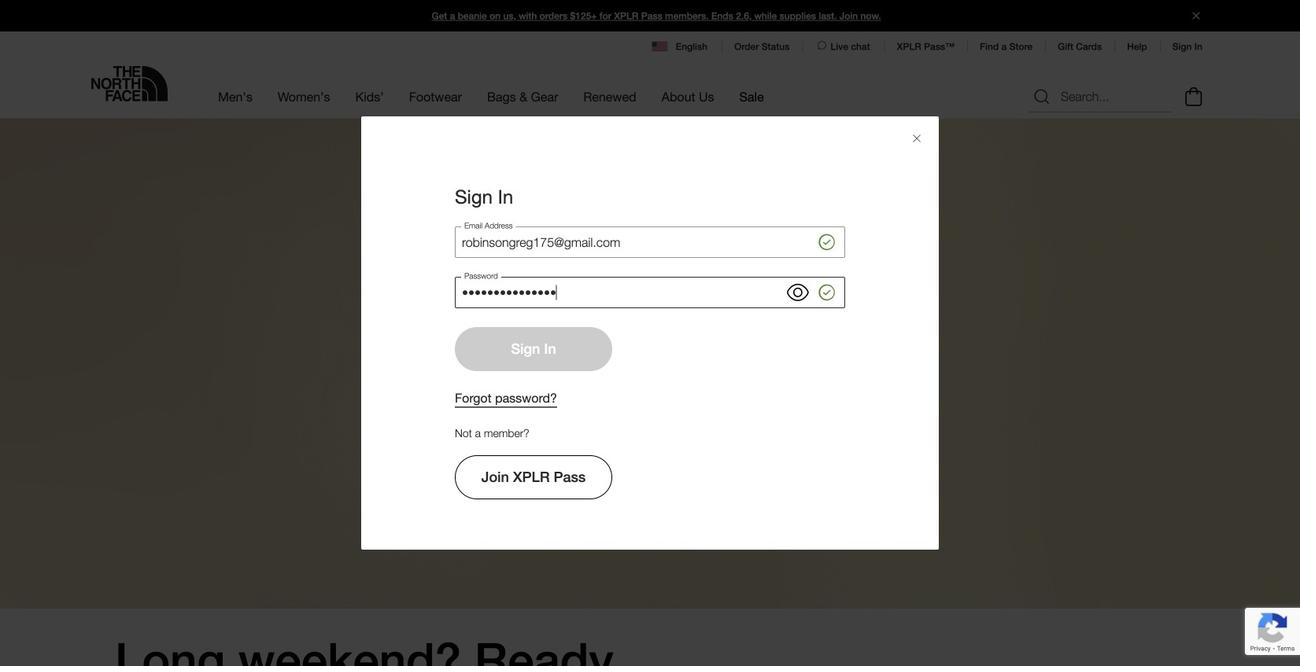 Task type: vqa. For each thing, say whether or not it's contained in the screenshot.
Stop motion studio gift of a Base Camp Voyager from The North Face getting loaded with gear. Image
yes



Task type: describe. For each thing, give the bounding box(es) containing it.
search all image
[[1033, 87, 1052, 106]]

stop motion studio gift of a base camp voyager from the north face getting loaded with gear. image
[[0, 118, 1301, 610]]

Search search field
[[1030, 81, 1172, 113]]



Task type: locate. For each thing, give the bounding box(es) containing it.
view cart image
[[1182, 85, 1207, 109]]

main content
[[0, 118, 1301, 667]]

close image
[[1187, 12, 1207, 19]]

the north face home page image
[[91, 66, 168, 102]]



